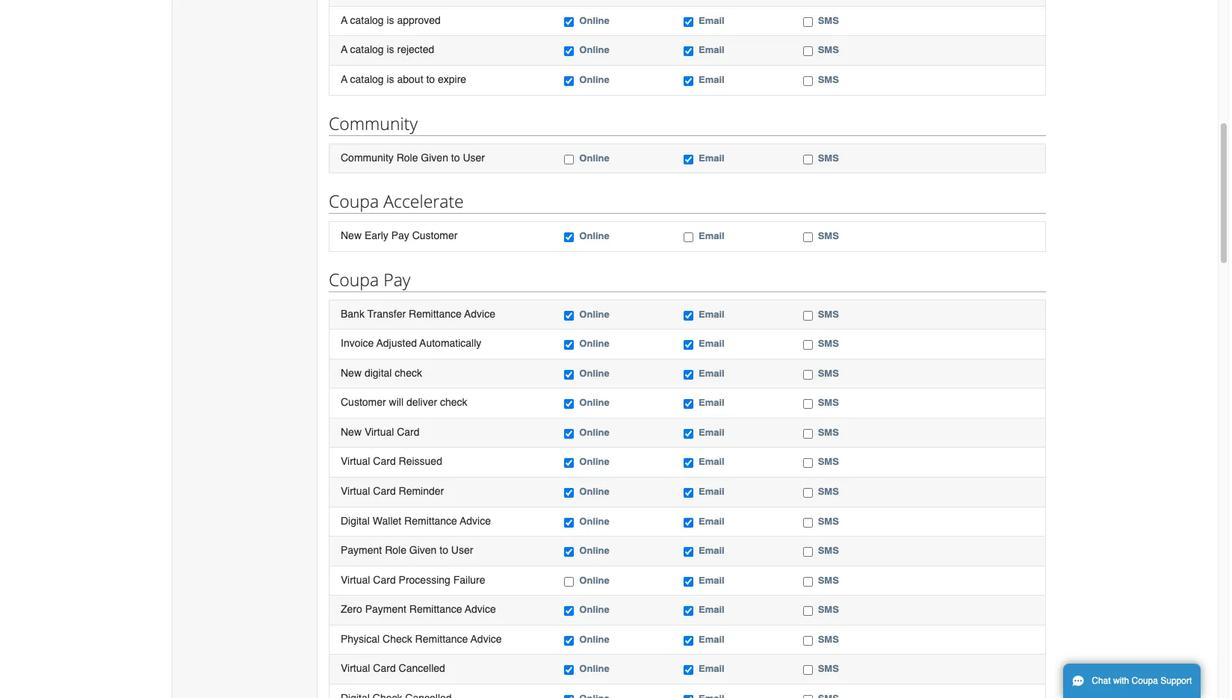 Task type: vqa. For each thing, say whether or not it's contained in the screenshot.
the top Reductions?
no



Task type: describe. For each thing, give the bounding box(es) containing it.
sms for a catalog is about to expire
[[818, 74, 839, 85]]

bank transfer remittance advice
[[341, 308, 496, 320]]

email for a catalog is about to expire
[[699, 74, 725, 85]]

support
[[1161, 676, 1192, 686]]

new virtual card
[[341, 426, 420, 438]]

bank
[[341, 308, 365, 320]]

chat with coupa support
[[1092, 676, 1192, 686]]

online for payment role given to user
[[580, 545, 610, 556]]

new digital check
[[341, 367, 422, 379]]

deliver
[[407, 396, 437, 408]]

card for cancelled
[[373, 663, 396, 675]]

processing
[[399, 574, 451, 586]]

card for processing
[[373, 574, 396, 586]]

coupa pay
[[329, 267, 411, 291]]

sms for virtual card reissued
[[818, 456, 839, 467]]

a for a catalog is about to expire
[[341, 73, 348, 85]]

a catalog is rejected
[[341, 44, 435, 56]]

expire
[[438, 73, 467, 85]]

a catalog is about to expire
[[341, 73, 467, 85]]

given for community
[[421, 151, 448, 163]]

invoice
[[341, 337, 374, 349]]

rejected
[[397, 44, 435, 56]]

cancelled
[[399, 663, 445, 675]]

email for invoice adjusted automatically
[[699, 338, 725, 349]]

is for approved
[[387, 14, 394, 26]]

virtual up virtual card reissued
[[365, 426, 394, 438]]

digital wallet remittance advice
[[341, 515, 491, 527]]

virtual for virtual card cancelled
[[341, 663, 370, 675]]

coupa inside button
[[1132, 676, 1159, 686]]

with
[[1114, 676, 1130, 686]]

new early pay customer
[[341, 230, 458, 241]]

online for bank transfer remittance advice
[[580, 308, 610, 320]]

a catalog is approved
[[341, 14, 441, 26]]

email for community role given to user
[[699, 152, 725, 163]]

new for new virtual card
[[341, 426, 362, 438]]

payment role given to user
[[341, 544, 473, 556]]

sms for digital wallet remittance advice
[[818, 515, 839, 527]]

advice for bank transfer remittance advice
[[464, 308, 496, 320]]

is for rejected
[[387, 44, 394, 56]]

0 horizontal spatial check
[[395, 367, 422, 379]]

given for payment
[[409, 544, 437, 556]]

virtual for virtual card processing failure
[[341, 574, 370, 586]]

zero payment remittance advice
[[341, 603, 496, 615]]

0 vertical spatial pay
[[391, 230, 409, 241]]

digital
[[365, 367, 392, 379]]

online for virtual card reminder
[[580, 486, 610, 497]]

email for bank transfer remittance advice
[[699, 308, 725, 320]]

sms for invoice adjusted automatically
[[818, 338, 839, 349]]

a for a catalog is approved
[[341, 14, 348, 26]]

role for community
[[397, 151, 418, 163]]

email for new virtual card
[[699, 427, 725, 438]]

community for community role given to user
[[341, 151, 394, 163]]

sms for virtual card cancelled
[[818, 663, 839, 675]]

check
[[383, 633, 412, 645]]

a for a catalog is rejected
[[341, 44, 348, 56]]

will
[[389, 396, 404, 408]]

invoice adjusted automatically
[[341, 337, 482, 349]]

sms for virtual card processing failure
[[818, 575, 839, 586]]

virtual card processing failure
[[341, 574, 485, 586]]

sms for customer will deliver check
[[818, 397, 839, 408]]

online for physical check remittance advice
[[580, 634, 610, 645]]

online for a catalog is approved
[[580, 15, 610, 26]]

approved
[[397, 14, 441, 26]]

role for payment
[[385, 544, 407, 556]]

to for community role given to user
[[451, 151, 460, 163]]

physical
[[341, 633, 380, 645]]

online for virtual card cancelled
[[580, 663, 610, 675]]

online for a catalog is rejected
[[580, 44, 610, 56]]

online for a catalog is about to expire
[[580, 74, 610, 85]]

email for a catalog is approved
[[699, 15, 725, 26]]

1 horizontal spatial check
[[440, 396, 468, 408]]



Task type: locate. For each thing, give the bounding box(es) containing it.
14 online from the top
[[580, 545, 610, 556]]

virtual card reissued
[[341, 456, 442, 467]]

14 email from the top
[[699, 545, 725, 556]]

a down a catalog is rejected
[[341, 73, 348, 85]]

given up "accelerate"
[[421, 151, 448, 163]]

catalog for a catalog is rejected
[[350, 44, 384, 56]]

pay up transfer
[[384, 267, 411, 291]]

6 sms from the top
[[818, 308, 839, 320]]

sms for virtual card reminder
[[818, 486, 839, 497]]

3 sms from the top
[[818, 74, 839, 85]]

1 vertical spatial customer
[[341, 396, 386, 408]]

9 email from the top
[[699, 397, 725, 408]]

remittance for wallet
[[404, 515, 457, 527]]

about
[[397, 73, 423, 85]]

8 sms from the top
[[818, 368, 839, 379]]

coupa for coupa pay
[[329, 267, 379, 291]]

2 vertical spatial is
[[387, 73, 394, 85]]

is for about
[[387, 73, 394, 85]]

online for digital wallet remittance advice
[[580, 515, 610, 527]]

online for new early pay customer
[[580, 230, 610, 241]]

coupa up bank on the left
[[329, 267, 379, 291]]

1 vertical spatial user
[[451, 544, 473, 556]]

11 email from the top
[[699, 456, 725, 467]]

0 vertical spatial coupa
[[329, 189, 379, 213]]

card for reissued
[[373, 456, 396, 467]]

14 sms from the top
[[818, 545, 839, 556]]

card down new virtual card
[[373, 456, 396, 467]]

remittance
[[409, 308, 462, 320], [404, 515, 457, 527], [409, 603, 462, 615], [415, 633, 468, 645]]

2 horizontal spatial to
[[451, 151, 460, 163]]

11 online from the top
[[580, 456, 610, 467]]

card up wallet
[[373, 485, 396, 497]]

new for new early pay customer
[[341, 230, 362, 241]]

1 email from the top
[[699, 15, 725, 26]]

catalog down a catalog is rejected
[[350, 73, 384, 85]]

1 catalog from the top
[[350, 14, 384, 26]]

check down invoice adjusted automatically
[[395, 367, 422, 379]]

4 online from the top
[[580, 152, 610, 163]]

catalog down a catalog is approved
[[350, 44, 384, 56]]

10 email from the top
[[699, 427, 725, 438]]

2 email from the top
[[699, 44, 725, 56]]

community role given to user
[[341, 151, 485, 163]]

online for zero payment remittance advice
[[580, 604, 610, 615]]

payment up check
[[365, 603, 407, 615]]

18 online from the top
[[580, 663, 610, 675]]

failure
[[453, 574, 485, 586]]

9 sms from the top
[[818, 397, 839, 408]]

1 vertical spatial coupa
[[329, 267, 379, 291]]

catalog up a catalog is rejected
[[350, 14, 384, 26]]

1 vertical spatial catalog
[[350, 44, 384, 56]]

to up processing
[[440, 544, 448, 556]]

0 vertical spatial to
[[426, 73, 435, 85]]

reissued
[[399, 456, 442, 467]]

18 sms from the top
[[818, 663, 839, 675]]

online for new virtual card
[[580, 427, 610, 438]]

check
[[395, 367, 422, 379], [440, 396, 468, 408]]

0 vertical spatial payment
[[341, 544, 382, 556]]

1 new from the top
[[341, 230, 362, 241]]

remittance up cancelled
[[415, 633, 468, 645]]

15 online from the top
[[580, 575, 610, 586]]

4 sms from the top
[[818, 152, 839, 163]]

virtual down physical
[[341, 663, 370, 675]]

community up community role given to user
[[329, 111, 418, 135]]

role up the coupa accelerate
[[397, 151, 418, 163]]

card
[[397, 426, 420, 438], [373, 456, 396, 467], [373, 485, 396, 497], [373, 574, 396, 586], [373, 663, 396, 675]]

virtual for virtual card reminder
[[341, 485, 370, 497]]

email for payment role given to user
[[699, 545, 725, 556]]

13 sms from the top
[[818, 515, 839, 527]]

1 vertical spatial payment
[[365, 603, 407, 615]]

1 vertical spatial role
[[385, 544, 407, 556]]

given up processing
[[409, 544, 437, 556]]

community
[[329, 111, 418, 135], [341, 151, 394, 163]]

physical check remittance advice
[[341, 633, 502, 645]]

0 vertical spatial user
[[463, 151, 485, 163]]

user up "failure"
[[451, 544, 473, 556]]

0 horizontal spatial customer
[[341, 396, 386, 408]]

transfer
[[368, 308, 406, 320]]

sms for new virtual card
[[818, 427, 839, 438]]

a down a catalog is approved
[[341, 44, 348, 56]]

1 a from the top
[[341, 14, 348, 26]]

None checkbox
[[684, 47, 694, 56], [803, 47, 813, 56], [565, 76, 574, 86], [684, 76, 694, 86], [803, 154, 813, 164], [565, 233, 574, 242], [684, 311, 694, 320], [684, 340, 694, 350], [803, 340, 813, 350], [565, 370, 574, 380], [684, 399, 694, 409], [803, 399, 813, 409], [684, 429, 694, 439], [565, 459, 574, 468], [684, 459, 694, 468], [803, 459, 813, 468], [565, 488, 574, 498], [684, 488, 694, 498], [684, 518, 694, 527], [803, 518, 813, 527], [565, 547, 574, 557], [684, 547, 694, 557], [803, 547, 813, 557], [565, 577, 574, 587], [565, 606, 574, 616], [684, 606, 694, 616], [803, 606, 813, 616], [565, 636, 574, 646], [803, 695, 813, 698], [684, 47, 694, 56], [803, 47, 813, 56], [565, 76, 574, 86], [684, 76, 694, 86], [803, 154, 813, 164], [565, 233, 574, 242], [684, 311, 694, 320], [684, 340, 694, 350], [803, 340, 813, 350], [565, 370, 574, 380], [684, 399, 694, 409], [803, 399, 813, 409], [684, 429, 694, 439], [565, 459, 574, 468], [684, 459, 694, 468], [803, 459, 813, 468], [565, 488, 574, 498], [684, 488, 694, 498], [684, 518, 694, 527], [803, 518, 813, 527], [565, 547, 574, 557], [684, 547, 694, 557], [803, 547, 813, 557], [565, 577, 574, 587], [565, 606, 574, 616], [684, 606, 694, 616], [803, 606, 813, 616], [565, 636, 574, 646], [803, 695, 813, 698]]

3 a from the top
[[341, 73, 348, 85]]

2 vertical spatial coupa
[[1132, 676, 1159, 686]]

8 email from the top
[[699, 368, 725, 379]]

2 vertical spatial a
[[341, 73, 348, 85]]

is left about at the top of page
[[387, 73, 394, 85]]

10 sms from the top
[[818, 427, 839, 438]]

1 is from the top
[[387, 14, 394, 26]]

check right deliver
[[440, 396, 468, 408]]

2 vertical spatial new
[[341, 426, 362, 438]]

card down customer will deliver check
[[397, 426, 420, 438]]

6 email from the top
[[699, 308, 725, 320]]

sms for new early pay customer
[[818, 230, 839, 241]]

17 email from the top
[[699, 634, 725, 645]]

given
[[421, 151, 448, 163], [409, 544, 437, 556]]

email for zero payment remittance advice
[[699, 604, 725, 615]]

2 new from the top
[[341, 367, 362, 379]]

pay
[[391, 230, 409, 241], [384, 267, 411, 291]]

coupa up early
[[329, 189, 379, 213]]

is left rejected
[[387, 44, 394, 56]]

card for reminder
[[373, 485, 396, 497]]

sms for community role given to user
[[818, 152, 839, 163]]

advice
[[464, 308, 496, 320], [460, 515, 491, 527], [465, 603, 496, 615], [471, 633, 502, 645]]

coupa right with
[[1132, 676, 1159, 686]]

3 is from the top
[[387, 73, 394, 85]]

2 catalog from the top
[[350, 44, 384, 56]]

adjusted
[[377, 337, 417, 349]]

a
[[341, 14, 348, 26], [341, 44, 348, 56], [341, 73, 348, 85]]

7 email from the top
[[699, 338, 725, 349]]

1 vertical spatial to
[[451, 151, 460, 163]]

0 vertical spatial new
[[341, 230, 362, 241]]

customer will deliver check
[[341, 396, 468, 408]]

is left the approved
[[387, 14, 394, 26]]

email
[[699, 15, 725, 26], [699, 44, 725, 56], [699, 74, 725, 85], [699, 152, 725, 163], [699, 230, 725, 241], [699, 308, 725, 320], [699, 338, 725, 349], [699, 368, 725, 379], [699, 397, 725, 408], [699, 427, 725, 438], [699, 456, 725, 467], [699, 486, 725, 497], [699, 515, 725, 527], [699, 545, 725, 556], [699, 575, 725, 586], [699, 604, 725, 615], [699, 634, 725, 645], [699, 663, 725, 675]]

card down check
[[373, 663, 396, 675]]

0 vertical spatial given
[[421, 151, 448, 163]]

16 email from the top
[[699, 604, 725, 615]]

accelerate
[[384, 189, 464, 213]]

reminder
[[399, 485, 444, 497]]

email for new digital check
[[699, 368, 725, 379]]

automatically
[[420, 337, 482, 349]]

chat
[[1092, 676, 1111, 686]]

advice for zero payment remittance advice
[[465, 603, 496, 615]]

email for virtual card cancelled
[[699, 663, 725, 675]]

to
[[426, 73, 435, 85], [451, 151, 460, 163], [440, 544, 448, 556]]

12 email from the top
[[699, 486, 725, 497]]

role down wallet
[[385, 544, 407, 556]]

catalog for a catalog is about to expire
[[350, 73, 384, 85]]

1 vertical spatial new
[[341, 367, 362, 379]]

zero
[[341, 603, 362, 615]]

email for virtual card reminder
[[699, 486, 725, 497]]

sms for payment role given to user
[[818, 545, 839, 556]]

16 sms from the top
[[818, 604, 839, 615]]

2 a from the top
[[341, 44, 348, 56]]

catalog for a catalog is approved
[[350, 14, 384, 26]]

1 vertical spatial given
[[409, 544, 437, 556]]

virtual up zero
[[341, 574, 370, 586]]

coupa for coupa accelerate
[[329, 189, 379, 213]]

advice for digital wallet remittance advice
[[460, 515, 491, 527]]

virtual up digital
[[341, 485, 370, 497]]

10 online from the top
[[580, 427, 610, 438]]

11 sms from the top
[[818, 456, 839, 467]]

16 online from the top
[[580, 604, 610, 615]]

user up "accelerate"
[[463, 151, 485, 163]]

advice for physical check remittance advice
[[471, 633, 502, 645]]

5 online from the top
[[580, 230, 610, 241]]

user for payment role given to user
[[451, 544, 473, 556]]

None checkbox
[[565, 17, 574, 27], [684, 17, 694, 27], [803, 17, 813, 27], [565, 47, 574, 56], [803, 76, 813, 86], [565, 154, 574, 164], [684, 154, 694, 164], [684, 233, 694, 242], [803, 233, 813, 242], [565, 311, 574, 320], [803, 311, 813, 320], [565, 340, 574, 350], [684, 370, 694, 380], [803, 370, 813, 380], [565, 399, 574, 409], [565, 429, 574, 439], [803, 429, 813, 439], [803, 488, 813, 498], [565, 518, 574, 527], [684, 577, 694, 587], [803, 577, 813, 587], [684, 636, 694, 646], [803, 636, 813, 646], [565, 666, 574, 675], [684, 666, 694, 675], [803, 666, 813, 675], [565, 695, 574, 698], [684, 695, 694, 698], [565, 17, 574, 27], [684, 17, 694, 27], [803, 17, 813, 27], [565, 47, 574, 56], [803, 76, 813, 86], [565, 154, 574, 164], [684, 154, 694, 164], [684, 233, 694, 242], [803, 233, 813, 242], [565, 311, 574, 320], [803, 311, 813, 320], [565, 340, 574, 350], [684, 370, 694, 380], [803, 370, 813, 380], [565, 399, 574, 409], [565, 429, 574, 439], [803, 429, 813, 439], [803, 488, 813, 498], [565, 518, 574, 527], [684, 577, 694, 587], [803, 577, 813, 587], [684, 636, 694, 646], [803, 636, 813, 646], [565, 666, 574, 675], [684, 666, 694, 675], [803, 666, 813, 675], [565, 695, 574, 698], [684, 695, 694, 698]]

email for virtual card processing failure
[[699, 575, 725, 586]]

remittance for transfer
[[409, 308, 462, 320]]

remittance for check
[[415, 633, 468, 645]]

0 vertical spatial catalog
[[350, 14, 384, 26]]

3 catalog from the top
[[350, 73, 384, 85]]

0 horizontal spatial to
[[426, 73, 435, 85]]

customer down "accelerate"
[[412, 230, 458, 241]]

user for community role given to user
[[463, 151, 485, 163]]

online
[[580, 15, 610, 26], [580, 44, 610, 56], [580, 74, 610, 85], [580, 152, 610, 163], [580, 230, 610, 241], [580, 308, 610, 320], [580, 338, 610, 349], [580, 368, 610, 379], [580, 397, 610, 408], [580, 427, 610, 438], [580, 456, 610, 467], [580, 486, 610, 497], [580, 515, 610, 527], [580, 545, 610, 556], [580, 575, 610, 586], [580, 604, 610, 615], [580, 634, 610, 645], [580, 663, 610, 675]]

sms for new digital check
[[818, 368, 839, 379]]

payment down digital
[[341, 544, 382, 556]]

5 email from the top
[[699, 230, 725, 241]]

card down payment role given to user
[[373, 574, 396, 586]]

pay right early
[[391, 230, 409, 241]]

online for virtual card reissued
[[580, 456, 610, 467]]

1 horizontal spatial to
[[440, 544, 448, 556]]

virtual card reminder
[[341, 485, 444, 497]]

virtual down new virtual card
[[341, 456, 370, 467]]

catalog
[[350, 14, 384, 26], [350, 44, 384, 56], [350, 73, 384, 85]]

8 online from the top
[[580, 368, 610, 379]]

sms
[[818, 15, 839, 26], [818, 44, 839, 56], [818, 74, 839, 85], [818, 152, 839, 163], [818, 230, 839, 241], [818, 308, 839, 320], [818, 338, 839, 349], [818, 368, 839, 379], [818, 397, 839, 408], [818, 427, 839, 438], [818, 456, 839, 467], [818, 486, 839, 497], [818, 515, 839, 527], [818, 545, 839, 556], [818, 575, 839, 586], [818, 604, 839, 615], [818, 634, 839, 645], [818, 663, 839, 675]]

4 email from the top
[[699, 152, 725, 163]]

1 horizontal spatial customer
[[412, 230, 458, 241]]

2 is from the top
[[387, 44, 394, 56]]

sms for zero payment remittance advice
[[818, 604, 839, 615]]

0 vertical spatial role
[[397, 151, 418, 163]]

3 new from the top
[[341, 426, 362, 438]]

email for customer will deliver check
[[699, 397, 725, 408]]

2 vertical spatial to
[[440, 544, 448, 556]]

1 sms from the top
[[818, 15, 839, 26]]

1 vertical spatial is
[[387, 44, 394, 56]]

new left early
[[341, 230, 362, 241]]

online for virtual card processing failure
[[580, 575, 610, 586]]

2 online from the top
[[580, 44, 610, 56]]

2 vertical spatial catalog
[[350, 73, 384, 85]]

sms for a catalog is approved
[[818, 15, 839, 26]]

remittance down reminder
[[404, 515, 457, 527]]

community for community
[[329, 111, 418, 135]]

sms for bank transfer remittance advice
[[818, 308, 839, 320]]

chat with coupa support button
[[1064, 664, 1201, 698]]

wallet
[[373, 515, 402, 527]]

1 vertical spatial community
[[341, 151, 394, 163]]

3 online from the top
[[580, 74, 610, 85]]

coupa accelerate
[[329, 189, 464, 213]]

email for virtual card reissued
[[699, 456, 725, 467]]

0 vertical spatial community
[[329, 111, 418, 135]]

13 email from the top
[[699, 515, 725, 527]]

online for invoice adjusted automatically
[[580, 338, 610, 349]]

coupa
[[329, 189, 379, 213], [329, 267, 379, 291], [1132, 676, 1159, 686]]

0 vertical spatial is
[[387, 14, 394, 26]]

email for new early pay customer
[[699, 230, 725, 241]]

17 sms from the top
[[818, 634, 839, 645]]

1 vertical spatial pay
[[384, 267, 411, 291]]

early
[[365, 230, 389, 241]]

payment
[[341, 544, 382, 556], [365, 603, 407, 615]]

email for digital wallet remittance advice
[[699, 515, 725, 527]]

0 vertical spatial a
[[341, 14, 348, 26]]

7 sms from the top
[[818, 338, 839, 349]]

new
[[341, 230, 362, 241], [341, 367, 362, 379], [341, 426, 362, 438]]

a up a catalog is rejected
[[341, 14, 348, 26]]

virtual for virtual card reissued
[[341, 456, 370, 467]]

customer left 'will'
[[341, 396, 386, 408]]

remittance up automatically
[[409, 308, 462, 320]]

2 sms from the top
[[818, 44, 839, 56]]

15 email from the top
[[699, 575, 725, 586]]

sms for physical check remittance advice
[[818, 634, 839, 645]]

1 vertical spatial a
[[341, 44, 348, 56]]

1 vertical spatial check
[[440, 396, 468, 408]]

17 online from the top
[[580, 634, 610, 645]]

remittance down processing
[[409, 603, 462, 615]]

community up the coupa accelerate
[[341, 151, 394, 163]]

online for community role given to user
[[580, 152, 610, 163]]

digital
[[341, 515, 370, 527]]

1 online from the top
[[580, 15, 610, 26]]

15 sms from the top
[[818, 575, 839, 586]]

new for new digital check
[[341, 367, 362, 379]]

new left digital
[[341, 367, 362, 379]]

customer
[[412, 230, 458, 241], [341, 396, 386, 408]]

5 sms from the top
[[818, 230, 839, 241]]

to for payment role given to user
[[440, 544, 448, 556]]

7 online from the top
[[580, 338, 610, 349]]

virtual card cancelled
[[341, 663, 445, 675]]

12 sms from the top
[[818, 486, 839, 497]]

13 online from the top
[[580, 515, 610, 527]]

role
[[397, 151, 418, 163], [385, 544, 407, 556]]

email for a catalog is rejected
[[699, 44, 725, 56]]

user
[[463, 151, 485, 163], [451, 544, 473, 556]]

virtual
[[365, 426, 394, 438], [341, 456, 370, 467], [341, 485, 370, 497], [341, 574, 370, 586], [341, 663, 370, 675]]

0 vertical spatial customer
[[412, 230, 458, 241]]

new up virtual card reissued
[[341, 426, 362, 438]]

12 online from the top
[[580, 486, 610, 497]]

online for new digital check
[[580, 368, 610, 379]]

online for customer will deliver check
[[580, 397, 610, 408]]

to right about at the top of page
[[426, 73, 435, 85]]

0 vertical spatial check
[[395, 367, 422, 379]]

to up "accelerate"
[[451, 151, 460, 163]]

email for physical check remittance advice
[[699, 634, 725, 645]]

9 online from the top
[[580, 397, 610, 408]]

is
[[387, 14, 394, 26], [387, 44, 394, 56], [387, 73, 394, 85]]

6 online from the top
[[580, 308, 610, 320]]

remittance for payment
[[409, 603, 462, 615]]

18 email from the top
[[699, 663, 725, 675]]

3 email from the top
[[699, 74, 725, 85]]

sms for a catalog is rejected
[[818, 44, 839, 56]]



